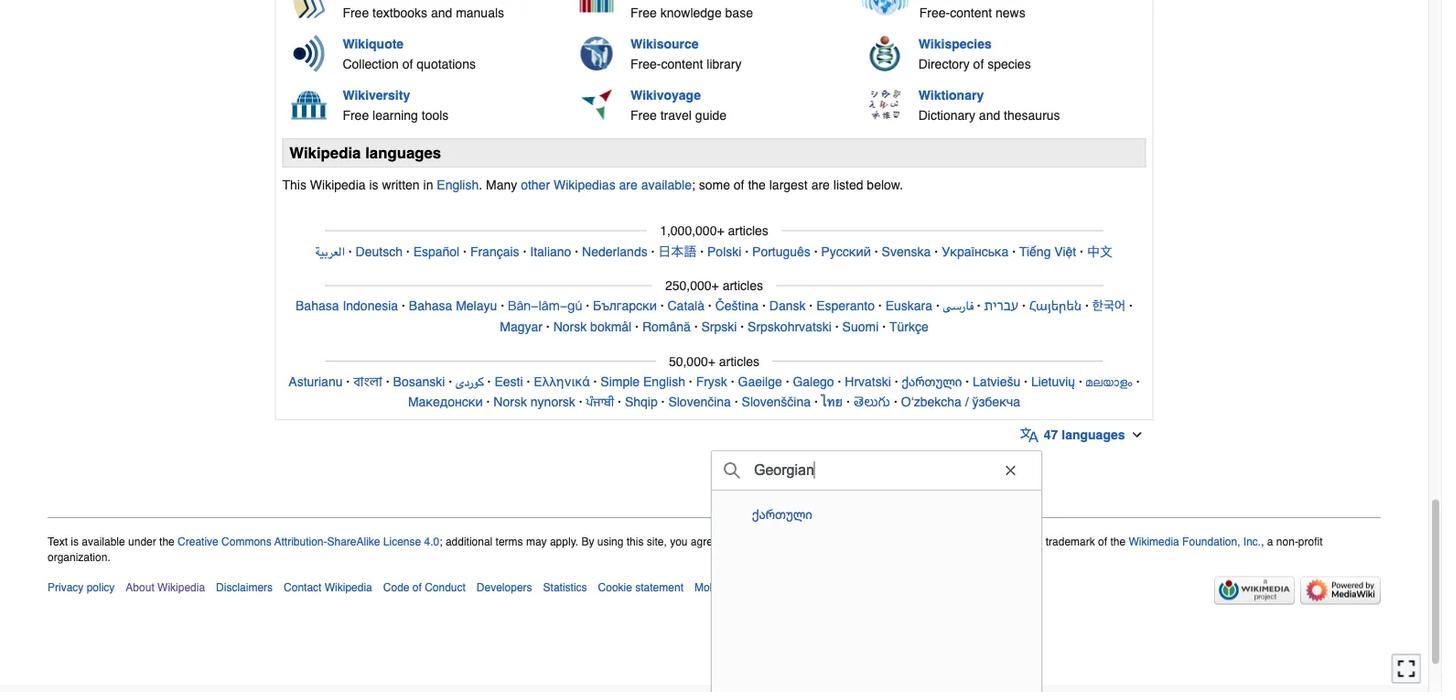 Task type: describe. For each thing, give the bounding box(es) containing it.
in
[[423, 178, 433, 193]]

footer containing text is available under the
[[48, 518, 1381, 611]]

wikibooks logo image
[[293, 0, 325, 19]]

română link
[[643, 320, 691, 335]]

learning
[[373, 108, 418, 123]]

nynorsk
[[531, 395, 576, 409]]

bân-lâm-gú link
[[508, 297, 582, 315]]

bahasa for bahasa indonesia
[[296, 299, 339, 314]]

français
[[470, 245, 520, 259]]

wikiversity logo image
[[290, 90, 328, 121]]

fullscreen image
[[1398, 660, 1416, 678]]

中文
[[1087, 243, 1113, 261]]

slovenščina
[[742, 395, 811, 409]]

1 are from the left
[[619, 178, 638, 193]]

español link
[[413, 245, 460, 259]]

mobile view
[[695, 581, 752, 594]]

galego
[[793, 374, 835, 389]]

code of conduct
[[383, 581, 466, 594]]

of right code
[[413, 581, 422, 594]]

commons
[[222, 536, 272, 549]]

català link
[[668, 299, 705, 314]]

0 vertical spatial available
[[641, 178, 692, 193]]

travel
[[661, 108, 692, 123]]

50,000+
[[669, 354, 716, 369]]

articles for bân-lâm-gú
[[723, 279, 764, 294]]

wikiquote collection of quotations
[[343, 37, 476, 72]]

code
[[383, 581, 410, 594]]

news
[[996, 6, 1026, 20]]

italiano link
[[530, 245, 572, 259]]

cookie statement
[[598, 581, 684, 594]]

250,000+ articles heading
[[653, 276, 776, 296]]

Search for a language text field
[[753, 456, 1023, 486]]

հայերեն link
[[1030, 299, 1082, 314]]

ελληνικά link
[[534, 374, 590, 389]]

free- inside wikisource free-content library
[[631, 57, 661, 72]]

magyar
[[500, 320, 543, 335]]

bosanski link
[[393, 374, 445, 389]]

the right to
[[734, 536, 750, 549]]

simple
[[601, 374, 640, 389]]

svenska link
[[882, 245, 931, 259]]

profit
[[1299, 536, 1323, 549]]

language progressive image
[[1021, 426, 1039, 444]]

is for this
[[369, 178, 379, 193]]

ไทย
[[822, 395, 843, 409]]

other wikipedias are available link
[[521, 178, 692, 193]]

русский link
[[822, 245, 871, 259]]

listed
[[834, 178, 864, 193]]

română
[[643, 320, 691, 335]]

written
[[382, 178, 420, 193]]

srpskohrvatski link
[[748, 320, 832, 335]]

ਪੰਜਾਬੀ
[[586, 395, 614, 409]]

hrvatski link
[[845, 374, 892, 389]]

wikidata logo image
[[576, 0, 619, 15]]

日本語
[[659, 245, 697, 258]]

norsk for norsk bokmål
[[554, 320, 587, 335]]

4.0
[[424, 536, 440, 549]]

1,000,000+
[[660, 224, 725, 239]]

کوردی link
[[456, 374, 484, 389]]

code of conduct link
[[383, 581, 466, 594]]

manuals
[[456, 6, 504, 20]]

wikiquote logo image
[[293, 35, 325, 73]]

about wikipedia link
[[126, 581, 205, 594]]

you
[[670, 536, 688, 549]]

knowledge
[[661, 6, 722, 20]]

wikinews logo image
[[862, 0, 909, 16]]

bahasa indonesia
[[296, 299, 398, 314]]

text is available under the creative commons attribution-sharealike license 4.0 ; additional terms may apply.  by using this site, you agree to the
[[48, 536, 753, 549]]

1,000,000+ articles
[[660, 224, 769, 239]]

free inside wikivoyage free travel guide
[[631, 108, 657, 123]]

many
[[486, 178, 517, 193]]

polski
[[708, 245, 742, 259]]

this
[[627, 536, 644, 549]]

statistics link
[[543, 581, 587, 594]]

registered
[[994, 536, 1043, 549]]

1 vertical spatial available
[[82, 536, 125, 549]]

bahasa indonesia link
[[296, 299, 398, 314]]

srpski link
[[702, 320, 737, 335]]

melayu
[[456, 299, 497, 314]]

some
[[699, 178, 730, 193]]

under
[[128, 536, 156, 549]]

հայերեն
[[1030, 299, 1082, 314]]

to
[[722, 536, 731, 549]]

statistics
[[543, 581, 587, 594]]

250,000+
[[666, 279, 719, 294]]

tiếng việt link
[[1020, 245, 1077, 259]]

collection
[[343, 57, 399, 72]]

text
[[48, 536, 68, 549]]

view
[[730, 581, 752, 594]]

wikisource logo image
[[581, 37, 613, 71]]

250,000+ articles
[[666, 279, 764, 294]]

disclaimers
[[216, 581, 273, 594]]

বাংলা link
[[354, 374, 383, 389]]

svenska
[[882, 245, 931, 259]]

euskara
[[886, 299, 933, 314]]

srpskohrvatski
[[748, 320, 832, 335]]

mobile
[[695, 581, 727, 594]]

simple english link
[[601, 374, 686, 389]]

wikiquote link
[[343, 37, 404, 51]]

1 horizontal spatial .
[[910, 536, 912, 549]]

47 languages
[[1044, 428, 1126, 443]]

the left wikimedia
[[1111, 536, 1126, 549]]

español
[[413, 245, 460, 259]]

nederlands link
[[582, 245, 648, 259]]

a inside , a non-profit organization.
[[1268, 536, 1274, 549]]

wikimedia foundation image
[[1215, 577, 1295, 605]]

of right some
[[734, 178, 745, 193]]

articles for bosanski
[[719, 354, 760, 369]]

norsk for norsk nynorsk
[[494, 395, 527, 409]]

/
[[966, 395, 969, 409]]



Task type: locate. For each thing, give the bounding box(es) containing it.
english up shqip
[[644, 374, 686, 389]]

privacy
[[48, 581, 84, 594]]

ქართული link down search for a language text box
[[745, 500, 877, 530]]

日本語 link
[[659, 245, 697, 259]]

wikipedia for contact wikipedia
[[325, 581, 372, 594]]

한국어 magyar
[[500, 299, 1126, 335]]

slovenčina
[[669, 395, 731, 409]]

ўзбекча
[[973, 395, 1021, 409]]

1 vertical spatial .
[[910, 536, 912, 549]]

free inside wikiversity free learning tools
[[343, 108, 369, 123]]

ქართული inside 'link'
[[753, 508, 813, 522]]

čeština link
[[716, 299, 759, 314]]

is for .
[[974, 536, 982, 549]]

1 vertical spatial norsk
[[494, 395, 527, 409]]

a left registered
[[985, 536, 991, 549]]

are right wikipedias
[[619, 178, 638, 193]]

english right "in"
[[437, 178, 479, 193]]

0 horizontal spatial and
[[431, 6, 452, 20]]

oʻzbekcha / ўзбекча
[[901, 395, 1021, 409]]

inc.
[[1244, 536, 1262, 549]]

languages for 47 languages
[[1062, 428, 1126, 443]]

1 vertical spatial and
[[979, 108, 1001, 123]]

wiktionary logo image
[[869, 89, 901, 121]]

0 vertical spatial english
[[437, 178, 479, 193]]

and for textbooks
[[431, 6, 452, 20]]

agree
[[691, 536, 719, 549]]

wikipedia down wikipedia languages
[[310, 178, 366, 193]]

bahasa melayu link
[[409, 299, 497, 314]]

0 horizontal spatial is
[[71, 536, 79, 549]]

bahasa melayu
[[409, 299, 497, 314]]

bahasa for bahasa melayu
[[409, 299, 452, 314]]

1 horizontal spatial ქართული
[[902, 374, 963, 389]]

is right wikipedia®
[[974, 536, 982, 549]]

0 horizontal spatial .
[[479, 178, 483, 193]]

bahasa left indonesia
[[296, 299, 339, 314]]

languages up written
[[365, 144, 441, 162]]

articles up čeština link
[[723, 279, 764, 294]]

the
[[748, 178, 766, 193], [159, 536, 175, 549], [734, 536, 750, 549], [1111, 536, 1126, 549]]

0 vertical spatial ;
[[692, 178, 696, 193]]

wikipedia for this wikipedia is written in english . many other wikipedias are available ; some of the largest are listed below.
[[310, 178, 366, 193]]

中文 link
[[1087, 243, 1113, 261]]

0 horizontal spatial bahasa
[[296, 299, 339, 314]]

wikipedia up this
[[289, 144, 361, 162]]

1 horizontal spatial languages
[[1062, 428, 1126, 443]]

2 horizontal spatial is
[[974, 536, 982, 549]]

2 vertical spatial articles
[[719, 354, 760, 369]]

the right under
[[159, 536, 175, 549]]

1 horizontal spatial norsk
[[554, 320, 587, 335]]

0 vertical spatial and
[[431, 6, 452, 20]]

available up "organization."
[[82, 536, 125, 549]]

nederlands
[[582, 245, 648, 259]]

articles for español
[[728, 224, 769, 239]]

bân-
[[508, 297, 539, 315]]

0 vertical spatial norsk
[[554, 320, 587, 335]]

bokmål
[[591, 320, 632, 335]]

português link
[[753, 245, 811, 259]]

0 vertical spatial languages
[[365, 144, 441, 162]]

فارسی
[[944, 299, 974, 314]]

; inside footer
[[440, 536, 443, 549]]

wikipedia right about
[[158, 581, 205, 594]]

frysk
[[696, 374, 728, 389]]

mobile view link
[[695, 581, 752, 594]]

;
[[692, 178, 696, 193], [440, 536, 443, 549]]

terms
[[496, 536, 523, 549]]

1 a from the left
[[985, 536, 991, 549]]

by
[[582, 536, 595, 549]]

ਪੰਜਾਬੀ link
[[586, 395, 614, 409]]

free up wikisource link
[[631, 6, 657, 20]]

1 horizontal spatial a
[[1268, 536, 1274, 549]]

wikivoyage
[[631, 88, 701, 103]]

a right ,
[[1268, 536, 1274, 549]]

1,000,000+ articles heading
[[647, 221, 782, 241]]

about
[[126, 581, 154, 594]]

tiếng việt
[[1020, 245, 1077, 259]]

0 horizontal spatial english
[[437, 178, 479, 193]]

eesti
[[495, 374, 523, 389]]

0 horizontal spatial ;
[[440, 536, 443, 549]]

dansk
[[770, 299, 806, 314]]

0 vertical spatial articles
[[728, 224, 769, 239]]

1 vertical spatial ;
[[440, 536, 443, 549]]

articles
[[728, 224, 769, 239], [723, 279, 764, 294], [719, 354, 760, 369]]

wikisource free-content library
[[631, 37, 742, 72]]

available left some
[[641, 178, 692, 193]]

wikivoyage logo image
[[581, 89, 613, 121]]

asturianu link
[[289, 374, 343, 389]]

cookie statement link
[[598, 581, 684, 594]]

1 horizontal spatial english
[[644, 374, 686, 389]]

wikipedia down sharealike at the bottom of the page
[[325, 581, 372, 594]]

powered by mediawiki image
[[1301, 577, 1381, 605]]

0 vertical spatial ქართული link
[[902, 374, 963, 389]]

bosanski
[[393, 374, 445, 389]]

and inside wiktionary dictionary and thesaurus
[[979, 108, 1001, 123]]

മലയാളം македонски
[[408, 374, 1133, 409]]

wikiversity free learning tools
[[343, 88, 449, 123]]

1 vertical spatial ქართული
[[753, 508, 813, 522]]

oʻzbekcha / ўзбекча link
[[901, 395, 1021, 409]]

of inside wikispecies directory of species
[[974, 57, 984, 72]]

1 horizontal spatial ქართული link
[[902, 374, 963, 389]]

wikispecies logo image
[[869, 35, 901, 73]]

العربية link
[[316, 245, 345, 259]]

1 horizontal spatial are
[[812, 178, 830, 193]]

1 horizontal spatial available
[[641, 178, 692, 193]]

shqip
[[625, 395, 658, 409]]

free- down wikisource on the left of the page
[[631, 57, 661, 72]]

euskara link
[[886, 299, 933, 314]]

base
[[726, 6, 753, 20]]

creative commons attribution-sharealike license 4.0 link
[[178, 536, 440, 549]]

1 vertical spatial content
[[661, 57, 703, 72]]

textbooks
[[373, 6, 428, 20]]

1 horizontal spatial is
[[369, 178, 379, 193]]

about wikipedia
[[126, 581, 205, 594]]

. left wikipedia®
[[910, 536, 912, 549]]

languages for wikipedia languages
[[365, 144, 441, 162]]

statement
[[636, 581, 684, 594]]

is left written
[[369, 178, 379, 193]]

wikipedias
[[554, 178, 616, 193]]

is up "organization."
[[71, 536, 79, 549]]

are left listed on the right of the page
[[812, 178, 830, 193]]

free down wikiversity
[[343, 108, 369, 123]]

creative
[[178, 536, 219, 549]]

contact wikipedia link
[[284, 581, 372, 594]]

norsk nynorsk
[[494, 395, 576, 409]]

norsk down gú
[[554, 320, 587, 335]]

bahasa
[[296, 299, 339, 314], [409, 299, 452, 314]]

slovenščina link
[[742, 395, 811, 409]]

0 horizontal spatial free-
[[631, 57, 661, 72]]

additional
[[446, 536, 493, 549]]

1 bahasa from the left
[[296, 299, 339, 314]]

free- up wikispecies link
[[920, 6, 950, 20]]

. left many
[[479, 178, 483, 193]]

1 horizontal spatial free-
[[920, 6, 950, 20]]

tools
[[422, 108, 449, 123]]

articles inside heading
[[723, 279, 764, 294]]

directory
[[919, 57, 970, 72]]

of right trademark
[[1099, 536, 1108, 549]]

None text field
[[753, 456, 1023, 486]]

0 vertical spatial .
[[479, 178, 483, 193]]

the left largest
[[748, 178, 766, 193]]

and left thesaurus in the right top of the page
[[979, 108, 1001, 123]]

български
[[593, 299, 657, 314]]

1 horizontal spatial and
[[979, 108, 1001, 123]]

50,000+ articles heading
[[656, 352, 773, 372]]

0 horizontal spatial norsk
[[494, 395, 527, 409]]

of right collection
[[403, 57, 413, 72]]

wiktionary link
[[919, 88, 984, 103]]

1 vertical spatial free-
[[631, 57, 661, 72]]

languages right 47 at the right bottom
[[1062, 428, 1126, 443]]

free down wikivoyage
[[631, 108, 657, 123]]

lietuvių link
[[1032, 374, 1076, 389]]

0 vertical spatial ქართული
[[902, 374, 963, 389]]

content up wikispecies at the right top
[[950, 6, 992, 20]]

latviešu
[[973, 374, 1021, 389]]

0 horizontal spatial a
[[985, 536, 991, 549]]

of left species
[[974, 57, 984, 72]]

1 horizontal spatial ;
[[692, 178, 696, 193]]

0 horizontal spatial are
[[619, 178, 638, 193]]

1 vertical spatial english
[[644, 374, 686, 389]]

മലയാളം link
[[1086, 374, 1133, 389]]

0 horizontal spatial ქართული link
[[745, 500, 877, 530]]

bahasa left the 'melayu'
[[409, 299, 452, 314]]

1 vertical spatial articles
[[723, 279, 764, 294]]

türkçe link
[[890, 320, 929, 335]]

and left manuals
[[431, 6, 452, 20]]

; left some
[[692, 178, 696, 193]]

తెలుగు link
[[854, 395, 891, 409]]

2 bahasa from the left
[[409, 299, 452, 314]]

čeština
[[716, 299, 759, 314]]

1 vertical spatial ქართული link
[[745, 500, 877, 530]]

free knowledge base
[[631, 6, 753, 20]]

0 vertical spatial free-
[[920, 6, 950, 20]]

quotations
[[417, 57, 476, 72]]

footer
[[48, 518, 1381, 611]]

of inside wikiquote collection of quotations
[[403, 57, 413, 72]]

1 horizontal spatial content
[[950, 6, 992, 20]]

deutsch
[[356, 245, 403, 259]]

বাংলা
[[354, 374, 383, 389]]

content down wikisource link
[[661, 57, 703, 72]]

free up the wikiquote
[[343, 6, 369, 20]]

srpski
[[702, 320, 737, 335]]

47
[[1044, 428, 1059, 443]]

0 horizontal spatial languages
[[365, 144, 441, 162]]

2 are from the left
[[812, 178, 830, 193]]

0 horizontal spatial ქართული
[[753, 508, 813, 522]]

policy
[[87, 581, 115, 594]]

norsk down eesti link
[[494, 395, 527, 409]]

trademark
[[1046, 536, 1096, 549]]

1 horizontal spatial bahasa
[[409, 299, 452, 314]]

deutsch link
[[356, 245, 403, 259]]

content inside wikisource free-content library
[[661, 57, 703, 72]]

and for dictionary
[[979, 108, 1001, 123]]

français link
[[470, 245, 520, 259]]

norsk bokmål link
[[554, 320, 632, 335]]

ქართული link up oʻzbekcha
[[902, 374, 963, 389]]

other
[[521, 178, 550, 193]]

50,000+ articles
[[669, 354, 760, 369]]

contact wikipedia
[[284, 581, 372, 594]]

wikipedia for about wikipedia
[[158, 581, 205, 594]]

tiếng
[[1020, 245, 1051, 259]]

0 horizontal spatial available
[[82, 536, 125, 549]]

2 a from the left
[[1268, 536, 1274, 549]]

of
[[403, 57, 413, 72], [974, 57, 984, 72], [734, 178, 745, 193], [1099, 536, 1108, 549], [413, 581, 422, 594]]

; left additional
[[440, 536, 443, 549]]

. wikipedia® is a registered trademark of the wikimedia foundation, inc.
[[910, 536, 1262, 549]]

articles up "gaeilge" link
[[719, 354, 760, 369]]

wikivoyage free travel guide
[[631, 88, 727, 123]]

1 vertical spatial languages
[[1062, 428, 1126, 443]]

0 horizontal spatial content
[[661, 57, 703, 72]]

0 vertical spatial content
[[950, 6, 992, 20]]

articles up polski link
[[728, 224, 769, 239]]



Task type: vqa. For each thing, say whether or not it's contained in the screenshot.
Insert "Insert"
no



